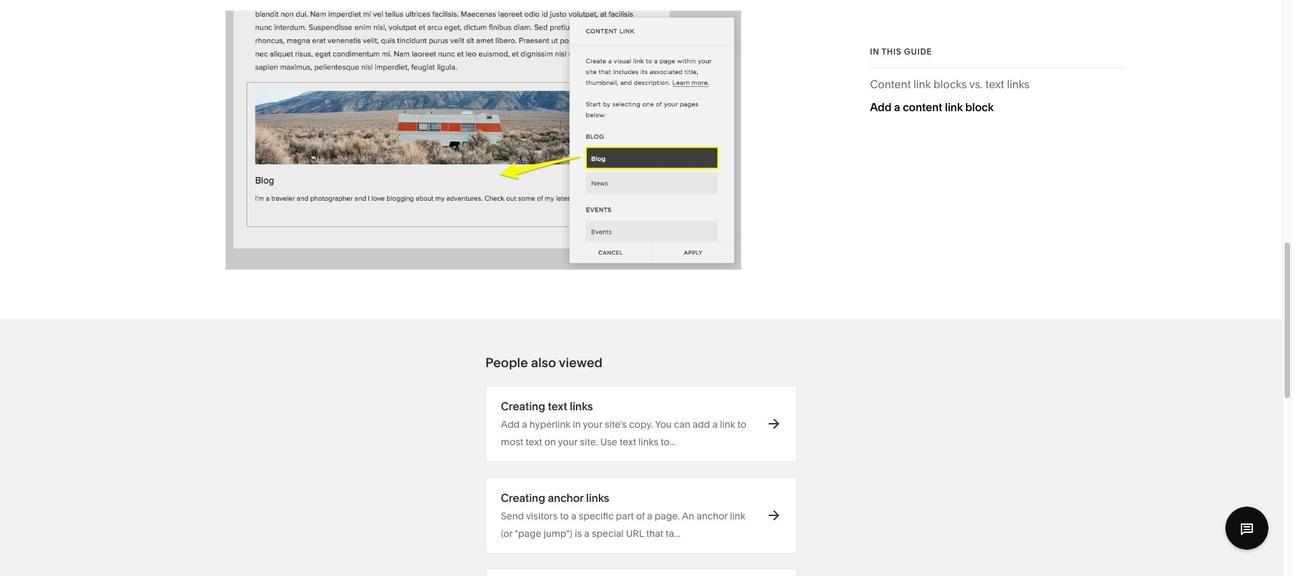 Task type: locate. For each thing, give the bounding box(es) containing it.
link inside content link blocks vs. text links link
[[914, 77, 931, 91]]

part
[[616, 510, 634, 522]]

0 vertical spatial anchor
[[548, 491, 584, 505]]

1 vertical spatial add
[[501, 419, 520, 431]]

link down content link blocks vs. text links link
[[945, 100, 963, 114]]

vs.
[[969, 77, 983, 91]]

links
[[1007, 77, 1030, 91], [570, 400, 593, 413], [638, 436, 658, 448], [586, 491, 609, 505]]

blocks
[[934, 77, 967, 91]]

link
[[914, 77, 931, 91], [945, 100, 963, 114], [720, 419, 735, 431], [730, 510, 745, 522]]

1 vertical spatial to
[[560, 510, 569, 522]]

your right on
[[558, 436, 578, 448]]

a right of
[[647, 510, 652, 522]]

to right add
[[737, 419, 746, 431]]

text up the hyperlink
[[548, 400, 567, 413]]

0 horizontal spatial your
[[558, 436, 578, 448]]

specific
[[579, 510, 614, 522]]

link up content at right
[[914, 77, 931, 91]]

2 creating from the top
[[501, 491, 545, 505]]

url
[[626, 528, 644, 540]]

add down content
[[870, 100, 892, 114]]

anchor right the an
[[697, 510, 728, 522]]

this
[[882, 46, 902, 57]]

people
[[485, 355, 528, 371]]

1 vertical spatial creating
[[501, 491, 545, 505]]

a up most
[[522, 419, 527, 431]]

ta...
[[666, 528, 681, 540]]

viewed
[[559, 355, 603, 371]]

add
[[870, 100, 892, 114], [501, 419, 520, 431]]

content link blocks vs. text links link
[[870, 75, 1030, 98]]

content
[[870, 77, 911, 91]]

link right add
[[720, 419, 735, 431]]

(or
[[501, 528, 513, 540]]

add a content link block link
[[870, 98, 994, 121]]

1 vertical spatial anchor
[[697, 510, 728, 522]]

to up jump")
[[560, 510, 569, 522]]

creating
[[501, 400, 545, 413], [501, 491, 545, 505]]

add inside creating text links add a hyperlink in your site's copy. you can add a link to most text on your site. use text links to...
[[501, 419, 520, 431]]

links inside content link blocks vs. text links link
[[1007, 77, 1030, 91]]

0 vertical spatial creating
[[501, 400, 545, 413]]

text right vs.
[[985, 77, 1004, 91]]

anchor
[[548, 491, 584, 505], [697, 510, 728, 522]]

links inside creating anchor links send visitors to a specific part of a page. an anchor link (or "page jump") is a special url that ta...
[[586, 491, 609, 505]]

0 horizontal spatial to
[[560, 510, 569, 522]]

guide
[[904, 46, 932, 57]]

to
[[737, 419, 746, 431], [560, 510, 569, 522]]

add up most
[[501, 419, 520, 431]]

your right in at the left of the page
[[583, 419, 602, 431]]

a
[[894, 100, 900, 114], [522, 419, 527, 431], [712, 419, 718, 431], [571, 510, 576, 522], [647, 510, 652, 522], [584, 528, 590, 540]]

choose_content_link.png image
[[225, 10, 741, 270]]

content
[[903, 100, 943, 114]]

0 vertical spatial your
[[583, 419, 602, 431]]

links up specific
[[586, 491, 609, 505]]

text
[[985, 77, 1004, 91], [548, 400, 567, 413], [526, 436, 542, 448], [620, 436, 636, 448]]

0 horizontal spatial anchor
[[548, 491, 584, 505]]

creating up send
[[501, 491, 545, 505]]

anchor up visitors
[[548, 491, 584, 505]]

0 vertical spatial to
[[737, 419, 746, 431]]

most
[[501, 436, 523, 448]]

1 horizontal spatial to
[[737, 419, 746, 431]]

of
[[636, 510, 645, 522]]

1 horizontal spatial anchor
[[697, 510, 728, 522]]

creating up the hyperlink
[[501, 400, 545, 413]]

creating inside creating anchor links send visitors to a specific part of a page. an anchor link (or "page jump") is a special url that ta...
[[501, 491, 545, 505]]

your
[[583, 419, 602, 431], [558, 436, 578, 448]]

creating inside creating text links add a hyperlink in your site's copy. you can add a link to most text on your site. use text links to...
[[501, 400, 545, 413]]

links down copy.
[[638, 436, 658, 448]]

on
[[545, 436, 556, 448]]

1 horizontal spatial your
[[583, 419, 602, 431]]

in
[[870, 46, 880, 57]]

hyperlink
[[530, 419, 571, 431]]

links right vs.
[[1007, 77, 1030, 91]]

an
[[682, 510, 694, 522]]

link right the an
[[730, 510, 745, 522]]

1 creating from the top
[[501, 400, 545, 413]]

link inside add a content link block link
[[945, 100, 963, 114]]

0 vertical spatial add
[[870, 100, 892, 114]]

0 horizontal spatial add
[[501, 419, 520, 431]]



Task type: vqa. For each thing, say whether or not it's contained in the screenshot.
opened
no



Task type: describe. For each thing, give the bounding box(es) containing it.
to inside creating text links add a hyperlink in your site's copy. you can add a link to most text on your site. use text links to...
[[737, 419, 746, 431]]

a right add
[[712, 419, 718, 431]]

text left on
[[526, 436, 542, 448]]

link inside creating anchor links send visitors to a specific part of a page. an anchor link (or "page jump") is a special url that ta...
[[730, 510, 745, 522]]

that
[[646, 528, 663, 540]]

link inside creating text links add a hyperlink in your site's copy. you can add a link to most text on your site. use text links to...
[[720, 419, 735, 431]]

page.
[[655, 510, 680, 522]]

you
[[655, 419, 672, 431]]

creating anchor links send visitors to a specific part of a page. an anchor link (or "page jump") is a special url that ta...
[[501, 491, 745, 540]]

in
[[573, 419, 581, 431]]

creating for creating text links
[[501, 400, 545, 413]]

a up is
[[571, 510, 576, 522]]

1 horizontal spatial add
[[870, 100, 892, 114]]

to inside creating anchor links send visitors to a specific part of a page. an anchor link (or "page jump") is a special url that ta...
[[560, 510, 569, 522]]

creating for creating anchor links
[[501, 491, 545, 505]]

creating text links add a hyperlink in your site's copy. you can add a link to most text on your site. use text links to...
[[501, 400, 746, 448]]

copy.
[[629, 419, 653, 431]]

1 vertical spatial your
[[558, 436, 578, 448]]

is
[[575, 528, 582, 540]]

site.
[[580, 436, 598, 448]]

in this guide
[[870, 46, 932, 57]]

"page
[[515, 528, 541, 540]]

a down content
[[894, 100, 900, 114]]

links up in at the left of the page
[[570, 400, 593, 413]]

jump")
[[544, 528, 573, 540]]

to...
[[661, 436, 676, 448]]

use
[[600, 436, 617, 448]]

send
[[501, 510, 524, 522]]

people also viewed
[[485, 355, 603, 371]]

content link blocks vs. text links
[[870, 77, 1030, 91]]

can
[[674, 419, 690, 431]]

also
[[531, 355, 556, 371]]

a right is
[[584, 528, 590, 540]]

add
[[693, 419, 710, 431]]

text right use
[[620, 436, 636, 448]]

add a content link block
[[870, 100, 994, 114]]

site's
[[605, 419, 627, 431]]

block
[[965, 100, 994, 114]]

visitors
[[526, 510, 558, 522]]

special
[[592, 528, 624, 540]]



